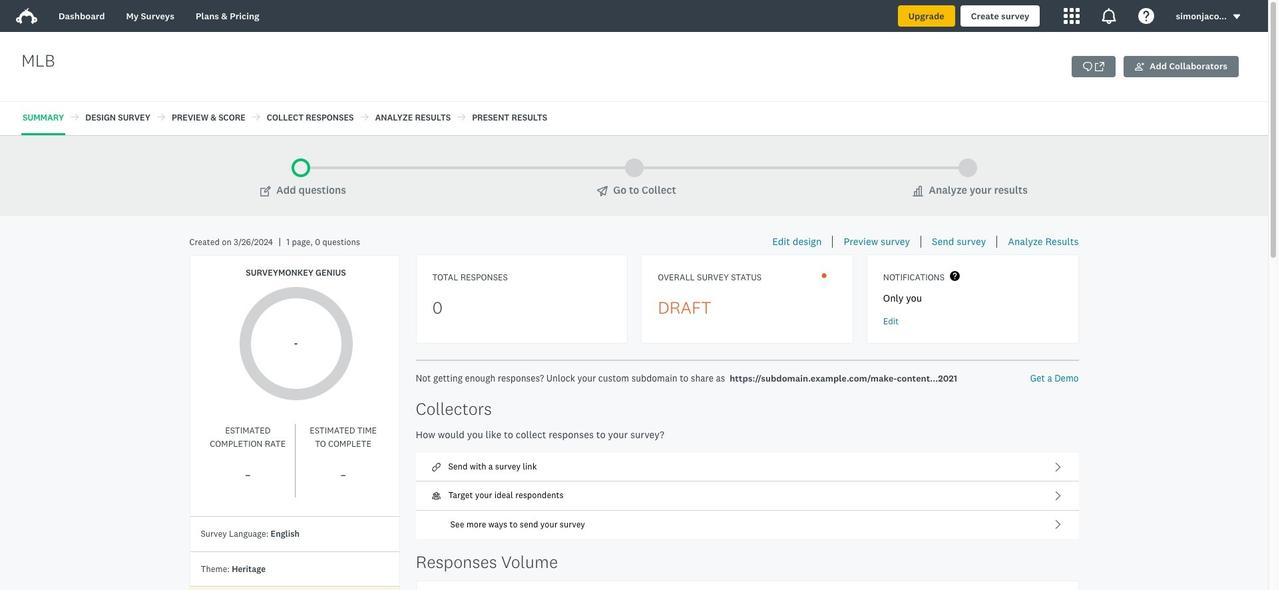 Task type: vqa. For each thing, say whether or not it's contained in the screenshot.
Products Icon to the right
no



Task type: locate. For each thing, give the bounding box(es) containing it.
dropdown arrow icon image
[[1233, 12, 1242, 21], [1234, 14, 1241, 19]]

help icon image
[[1139, 8, 1155, 24]]

0 vertical spatial chevronright image
[[1053, 491, 1063, 501]]

1 vertical spatial chevronright image
[[1053, 520, 1063, 530]]

brand logo image
[[16, 5, 37, 27], [16, 8, 37, 24]]

chevronright image
[[1053, 491, 1063, 501], [1053, 520, 1063, 530]]

pencilbox image
[[260, 186, 271, 196]]

this link opens in a new tab image
[[1096, 62, 1105, 71]]

chartbarvert image
[[913, 186, 924, 196]]

products icon image
[[1065, 8, 1081, 24], [1065, 8, 1081, 24]]



Task type: describe. For each thing, give the bounding box(es) containing it.
2 chevronright image from the top
[[1053, 520, 1063, 530]]

1 chevronright image from the top
[[1053, 491, 1063, 501]]

2 brand logo image from the top
[[16, 8, 37, 24]]

this link opens in a new tab image
[[1096, 62, 1105, 71]]

usersgroup image
[[432, 491, 441, 500]]

notification center icon image
[[1102, 8, 1118, 24]]

chevronright image
[[1053, 462, 1063, 472]]

1 brand logo image from the top
[[16, 5, 37, 27]]

airplane image
[[598, 186, 608, 196]]

comment image
[[1084, 62, 1093, 71]]

link image
[[432, 463, 441, 471]]



